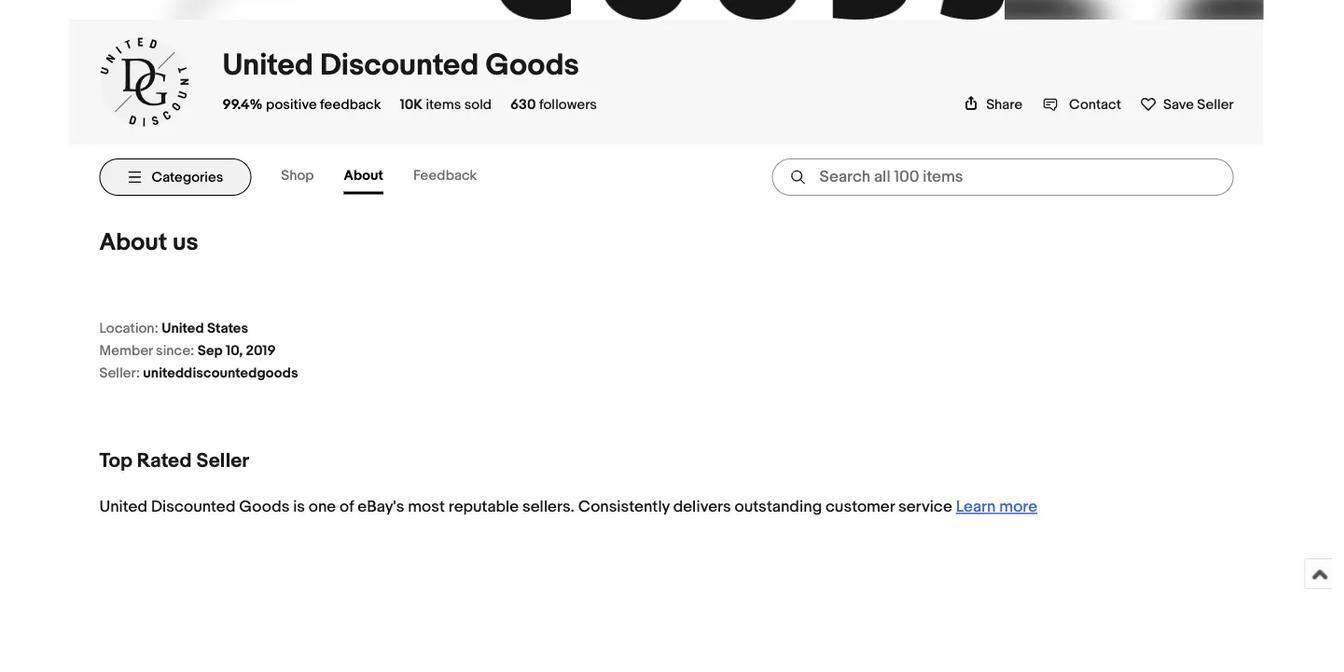 Task type: locate. For each thing, give the bounding box(es) containing it.
99.4% positive feedback
[[223, 96, 381, 113]]

about inside "tab list"
[[344, 168, 384, 184]]

10k
[[400, 96, 423, 113]]

categories
[[152, 169, 223, 186]]

goods
[[486, 48, 579, 84], [239, 498, 290, 517]]

1 horizontal spatial goods
[[486, 48, 579, 84]]

about for about us
[[99, 229, 167, 258]]

seller:
[[99, 365, 140, 382]]

about right shop
[[344, 168, 384, 184]]

2 vertical spatial united
[[99, 498, 148, 517]]

1 horizontal spatial seller
[[1198, 96, 1234, 113]]

sold
[[464, 96, 492, 113]]

member
[[99, 342, 153, 359]]

0 vertical spatial seller
[[1198, 96, 1234, 113]]

seller right rated
[[196, 449, 249, 473]]

1 vertical spatial discounted
[[151, 498, 236, 517]]

united
[[223, 48, 313, 84], [162, 320, 204, 337], [99, 498, 148, 517]]

positive
[[266, 96, 317, 113]]

top rated seller
[[99, 449, 249, 473]]

0 vertical spatial discounted
[[320, 48, 479, 84]]

discounted for united discounted goods
[[320, 48, 479, 84]]

discounted
[[320, 48, 479, 84], [151, 498, 236, 517]]

about us
[[99, 229, 198, 258]]

0 horizontal spatial discounted
[[151, 498, 236, 517]]

delivers
[[673, 498, 731, 517]]

items
[[426, 96, 461, 113]]

tab list
[[281, 160, 507, 195]]

2 horizontal spatial united
[[223, 48, 313, 84]]

contact
[[1070, 96, 1122, 113]]

0 vertical spatial goods
[[486, 48, 579, 84]]

one
[[309, 498, 336, 517]]

1 horizontal spatial discounted
[[320, 48, 479, 84]]

followers
[[539, 96, 597, 113]]

10,
[[226, 342, 243, 359]]

more
[[1000, 498, 1038, 517]]

630 followers
[[510, 96, 597, 113]]

united discounted goods link
[[223, 48, 579, 84]]

reputable
[[449, 498, 519, 517]]

united discounted goods image
[[99, 38, 189, 126]]

united up the since:
[[162, 320, 204, 337]]

discounted down top rated seller
[[151, 498, 236, 517]]

0 horizontal spatial goods
[[239, 498, 290, 517]]

discounted up 10k
[[320, 48, 479, 84]]

0 vertical spatial about
[[344, 168, 384, 184]]

goods up 630
[[486, 48, 579, 84]]

seller right "save"
[[1198, 96, 1234, 113]]

0 vertical spatial united
[[223, 48, 313, 84]]

feedback
[[413, 168, 477, 184]]

0 horizontal spatial about
[[99, 229, 167, 258]]

1 horizontal spatial united
[[162, 320, 204, 337]]

1 vertical spatial united
[[162, 320, 204, 337]]

united for united discounted goods
[[223, 48, 313, 84]]

rated
[[137, 449, 192, 473]]

customer
[[826, 498, 895, 517]]

Search all 100 items field
[[772, 159, 1234, 196]]

0 horizontal spatial seller
[[196, 449, 249, 473]]

save
[[1164, 96, 1194, 113]]

1 horizontal spatial about
[[344, 168, 384, 184]]

feedback
[[320, 96, 381, 113]]

uniteddiscountedgoods
[[143, 365, 298, 382]]

united down top
[[99, 498, 148, 517]]

united discounted goods is one of ebay's most reputable sellers. consistently delivers outstanding customer service learn more
[[99, 498, 1038, 517]]

about left us on the top left of page
[[99, 229, 167, 258]]

location:
[[99, 320, 159, 337]]

ebay's
[[358, 498, 404, 517]]

share
[[987, 96, 1023, 113]]

0 horizontal spatial united
[[99, 498, 148, 517]]

service
[[899, 498, 953, 517]]

2019
[[246, 342, 276, 359]]

location: united states member since: sep 10, 2019 seller: uniteddiscountedgoods
[[99, 320, 298, 382]]

10k items sold
[[400, 96, 492, 113]]

about
[[344, 168, 384, 184], [99, 229, 167, 258]]

tab list containing shop
[[281, 160, 507, 195]]

united up positive
[[223, 48, 313, 84]]

1 vertical spatial goods
[[239, 498, 290, 517]]

goods left is
[[239, 498, 290, 517]]

seller
[[1198, 96, 1234, 113], [196, 449, 249, 473]]

1 vertical spatial about
[[99, 229, 167, 258]]



Task type: vqa. For each thing, say whether or not it's contained in the screenshot.
us
yes



Task type: describe. For each thing, give the bounding box(es) containing it.
goods for united discounted goods is one of ebay's most reputable sellers. consistently delivers outstanding customer service learn more
[[239, 498, 290, 517]]

sellers.
[[523, 498, 575, 517]]

united for united discounted goods is one of ebay's most reputable sellers. consistently delivers outstanding customer service learn more
[[99, 498, 148, 517]]

states
[[207, 320, 248, 337]]

save seller button
[[1140, 92, 1234, 113]]

learn more link
[[956, 498, 1038, 517]]

99.4%
[[223, 96, 263, 113]]

discounted for united discounted goods is one of ebay's most reputable sellers. consistently delivers outstanding customer service learn more
[[151, 498, 236, 517]]

top
[[99, 449, 132, 473]]

shop
[[281, 168, 314, 184]]

about for about
[[344, 168, 384, 184]]

save seller
[[1164, 96, 1234, 113]]

seller inside button
[[1198, 96, 1234, 113]]

of
[[340, 498, 354, 517]]

united discounted goods
[[223, 48, 579, 84]]

share button
[[964, 96, 1023, 113]]

since:
[[156, 342, 194, 359]]

sep
[[198, 342, 223, 359]]

goods for united discounted goods
[[486, 48, 579, 84]]

outstanding
[[735, 498, 822, 517]]

is
[[293, 498, 305, 517]]

united inside location: united states member since: sep 10, 2019 seller: uniteddiscountedgoods
[[162, 320, 204, 337]]

categories button
[[99, 159, 251, 196]]

learn
[[956, 498, 996, 517]]

1 vertical spatial seller
[[196, 449, 249, 473]]

consistently
[[578, 498, 670, 517]]

630
[[510, 96, 536, 113]]

us
[[173, 229, 198, 258]]

contact link
[[1043, 96, 1122, 113]]

most
[[408, 498, 445, 517]]



